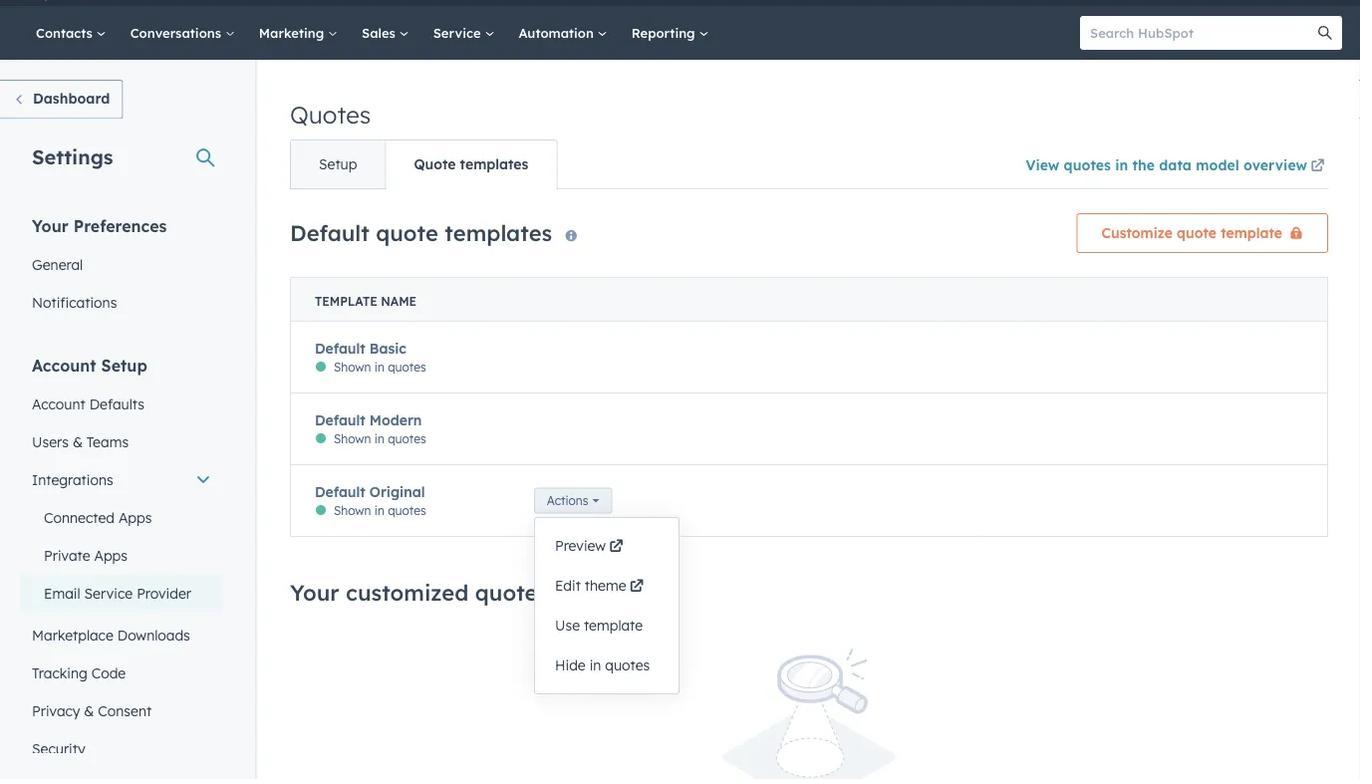 Task type: vqa. For each thing, say whether or not it's contained in the screenshot.
4th menu item from the right
yes



Task type: locate. For each thing, give the bounding box(es) containing it.
&
[[73, 434, 83, 451], [84, 703, 94, 720]]

service right the sales link
[[433, 25, 485, 41]]

default for default quote templates
[[290, 219, 370, 246]]

your preferences element
[[20, 215, 223, 322]]

& right 'users' on the bottom of the page
[[73, 434, 83, 451]]

templates
[[460, 156, 529, 173], [445, 219, 552, 246], [544, 579, 652, 606]]

service link
[[421, 6, 507, 60]]

2 vertical spatial shown
[[334, 504, 371, 519]]

0 horizontal spatial setup
[[101, 356, 147, 376]]

consent
[[98, 703, 152, 720]]

& right privacy
[[84, 703, 94, 720]]

email service provider
[[44, 585, 191, 603]]

apps for connected apps
[[119, 509, 152, 527]]

automation
[[519, 25, 598, 41]]

general
[[32, 256, 83, 274]]

shown
[[334, 360, 371, 375], [334, 432, 371, 447], [334, 504, 371, 519]]

default left original
[[315, 484, 366, 501]]

0 vertical spatial templates
[[460, 156, 529, 173]]

privacy
[[32, 703, 80, 720]]

preferences
[[73, 216, 167, 236]]

templates up use template
[[544, 579, 652, 606]]

shown in quotes down default modern
[[334, 432, 426, 447]]

& for privacy
[[84, 703, 94, 720]]

navigation
[[290, 140, 557, 190]]

default original
[[315, 484, 425, 501]]

1 horizontal spatial template
[[1221, 225, 1283, 242]]

0 vertical spatial setup
[[319, 156, 357, 173]]

1 shown in quotes from the top
[[334, 360, 426, 375]]

shown in quotes down default original
[[334, 504, 426, 519]]

your preferences
[[32, 216, 167, 236]]

1 vertical spatial service
[[84, 585, 133, 603]]

1 vertical spatial apps
[[94, 547, 128, 565]]

in left the the
[[1116, 156, 1129, 174]]

menu
[[1029, 0, 1337, 6]]

edit theme
[[555, 578, 626, 595]]

reporting
[[632, 25, 699, 41]]

security link
[[20, 731, 223, 769]]

hubspot image
[[36, 0, 60, 2]]

0 vertical spatial apps
[[119, 509, 152, 527]]

in
[[1116, 156, 1129, 174], [375, 360, 385, 375], [375, 432, 385, 447], [375, 504, 385, 519], [590, 657, 601, 675]]

1 horizontal spatial setup
[[319, 156, 357, 173]]

marketplace
[[32, 627, 113, 644]]

0 vertical spatial shown in quotes
[[334, 360, 426, 375]]

in for modern
[[375, 432, 385, 447]]

1 account from the top
[[32, 356, 96, 376]]

1 vertical spatial templates
[[445, 219, 552, 246]]

service down private apps link
[[84, 585, 133, 603]]

account inside account defaults link
[[32, 396, 86, 413]]

1 vertical spatial template
[[584, 618, 643, 635]]

quotes down original
[[388, 504, 426, 519]]

apps
[[119, 509, 152, 527], [94, 547, 128, 565]]

account setup element
[[20, 355, 223, 769]]

template
[[315, 295, 377, 310]]

view quotes in the data model overview
[[1026, 156, 1308, 174]]

quote inside button
[[1177, 225, 1217, 242]]

1 vertical spatial your
[[290, 579, 339, 606]]

shown down default modern
[[334, 432, 371, 447]]

marketing link
[[247, 6, 350, 60]]

0 horizontal spatial template
[[584, 618, 643, 635]]

template
[[1221, 225, 1283, 242], [584, 618, 643, 635]]

conversations link
[[118, 6, 247, 60]]

0 vertical spatial &
[[73, 434, 83, 451]]

template down edit theme link at the left of page
[[584, 618, 643, 635]]

in for original
[[375, 504, 385, 519]]

quote right customize
[[1177, 225, 1217, 242]]

shown in quotes down basic
[[334, 360, 426, 375]]

2 account from the top
[[32, 396, 86, 413]]

your for your customized quote templates
[[290, 579, 339, 606]]

integrations button
[[20, 462, 223, 499]]

Search HubSpot search field
[[1081, 16, 1325, 50]]

quotes down modern
[[388, 432, 426, 447]]

2 vertical spatial shown in quotes
[[334, 504, 426, 519]]

0 vertical spatial account
[[32, 356, 96, 376]]

apps inside private apps link
[[94, 547, 128, 565]]

quotes down basic
[[388, 360, 426, 375]]

shown in quotes
[[334, 360, 426, 375], [334, 432, 426, 447], [334, 504, 426, 519]]

account up 'users' on the bottom of the page
[[32, 396, 86, 413]]

default
[[290, 219, 370, 246], [315, 340, 366, 357], [315, 412, 366, 429], [315, 484, 366, 501]]

shown down default original
[[334, 504, 371, 519]]

quotes down use template button
[[605, 657, 650, 675]]

0 vertical spatial shown
[[334, 360, 371, 375]]

your up general
[[32, 216, 69, 236]]

2 shown in quotes from the top
[[334, 432, 426, 447]]

templates right "quote"
[[460, 156, 529, 173]]

setup up account defaults link
[[101, 356, 147, 376]]

reporting link
[[620, 6, 721, 60]]

setup down quotes
[[319, 156, 357, 173]]

users
[[32, 434, 69, 451]]

conversations
[[130, 25, 225, 41]]

quotes for basic
[[388, 360, 426, 375]]

connected apps
[[44, 509, 152, 527]]

1 horizontal spatial your
[[290, 579, 339, 606]]

3 shown from the top
[[334, 504, 371, 519]]

quote
[[376, 219, 438, 246], [1177, 225, 1217, 242], [475, 579, 538, 606]]

shown in quotes for basic
[[334, 360, 426, 375]]

apps up email service provider
[[94, 547, 128, 565]]

sales link
[[350, 6, 421, 60]]

quotes for original
[[388, 504, 426, 519]]

tracking
[[32, 665, 88, 682]]

apps inside connected apps 'link'
[[119, 509, 152, 527]]

2 shown from the top
[[334, 432, 371, 447]]

3 menu item from the left
[[1141, 0, 1179, 6]]

your left customized
[[290, 579, 339, 606]]

account for account defaults
[[32, 396, 86, 413]]

teams
[[87, 434, 129, 451]]

quotes
[[1064, 156, 1111, 174], [388, 360, 426, 375], [388, 432, 426, 447], [388, 504, 426, 519], [605, 657, 650, 675]]

quote up name
[[376, 219, 438, 246]]

customize quote template
[[1102, 225, 1283, 242]]

private
[[44, 547, 90, 565]]

defaults
[[89, 396, 144, 413]]

apps down integrations button at the bottom
[[119, 509, 152, 527]]

default down template
[[315, 340, 366, 357]]

in down default original
[[375, 504, 385, 519]]

your customized quote templates
[[290, 579, 652, 606]]

3 shown in quotes from the top
[[334, 504, 426, 519]]

0 horizontal spatial &
[[73, 434, 83, 451]]

provider
[[137, 585, 191, 603]]

0 horizontal spatial quote
[[376, 219, 438, 246]]

1 shown from the top
[[334, 360, 371, 375]]

0 horizontal spatial your
[[32, 216, 69, 236]]

email service provider link
[[20, 575, 223, 613]]

2 horizontal spatial quote
[[1177, 225, 1217, 242]]

your for your preferences
[[32, 216, 69, 236]]

1 vertical spatial &
[[84, 703, 94, 720]]

menu item
[[1029, 0, 1058, 6], [1096, 0, 1141, 6], [1141, 0, 1179, 6], [1179, 0, 1208, 6], [1208, 0, 1246, 6]]

use template button
[[535, 607, 679, 646]]

template down overview
[[1221, 225, 1283, 242]]

quotes for modern
[[388, 432, 426, 447]]

default down setup link
[[290, 219, 370, 246]]

setup
[[319, 156, 357, 173], [101, 356, 147, 376]]

in down default modern
[[375, 432, 385, 447]]

account defaults
[[32, 396, 144, 413]]

users & teams
[[32, 434, 129, 451]]

customize
[[1102, 225, 1173, 242]]

quote left edit
[[475, 579, 538, 606]]

default left modern
[[315, 412, 366, 429]]

account setup
[[32, 356, 147, 376]]

in right hide at left bottom
[[590, 657, 601, 675]]

1 vertical spatial account
[[32, 396, 86, 413]]

privacy & consent link
[[20, 693, 223, 731]]

account defaults link
[[20, 386, 223, 424]]

1 horizontal spatial &
[[84, 703, 94, 720]]

0 vertical spatial your
[[32, 216, 69, 236]]

integrations
[[32, 471, 113, 489]]

quotes
[[290, 100, 371, 130]]

service
[[433, 25, 485, 41], [84, 585, 133, 603]]

default for default original
[[315, 484, 366, 501]]

account
[[32, 356, 96, 376], [32, 396, 86, 413]]

quotes right view
[[1064, 156, 1111, 174]]

edit
[[555, 578, 581, 595]]

shown down default basic
[[334, 360, 371, 375]]

search button
[[1309, 16, 1343, 50]]

1 vertical spatial shown in quotes
[[334, 432, 426, 447]]

account up account defaults on the left of page
[[32, 356, 96, 376]]

0 vertical spatial service
[[433, 25, 485, 41]]

shown for modern
[[334, 432, 371, 447]]

quote for customize
[[1177, 225, 1217, 242]]

quote templates
[[414, 156, 529, 173]]

1 vertical spatial shown
[[334, 432, 371, 447]]

in down basic
[[375, 360, 385, 375]]

templates down "quote templates" "link"
[[445, 219, 552, 246]]

0 horizontal spatial service
[[84, 585, 133, 603]]



Task type: describe. For each thing, give the bounding box(es) containing it.
quote for default
[[376, 219, 438, 246]]

use template
[[555, 618, 643, 635]]

0 vertical spatial template
[[1221, 225, 1283, 242]]

customized
[[346, 579, 469, 606]]

1 horizontal spatial service
[[433, 25, 485, 41]]

marketplace downloads link
[[20, 617, 223, 655]]

users & teams link
[[20, 424, 223, 462]]

1 vertical spatial setup
[[101, 356, 147, 376]]

theme
[[585, 578, 626, 595]]

code
[[91, 665, 126, 682]]

original
[[370, 484, 425, 501]]

1 menu item from the left
[[1029, 0, 1058, 6]]

link opens in a new window image
[[1311, 160, 1325, 174]]

contacts
[[36, 25, 96, 41]]

modern
[[370, 412, 422, 429]]

connected apps link
[[20, 499, 223, 537]]

email
[[44, 585, 80, 603]]

notifications
[[32, 294, 117, 312]]

quote templates link
[[385, 141, 557, 189]]

in inside view quotes in the data model overview link
[[1116, 156, 1129, 174]]

quotes inside view quotes in the data model overview link
[[1064, 156, 1111, 174]]

connected
[[44, 509, 115, 527]]

link opens in a new window image
[[1311, 155, 1325, 179]]

sales
[[362, 25, 399, 41]]

marketplace downloads
[[32, 627, 190, 644]]

downloads
[[117, 627, 190, 644]]

actions
[[547, 494, 589, 509]]

2 menu item from the left
[[1096, 0, 1141, 6]]

settings
[[32, 145, 113, 169]]

hide in quotes
[[555, 657, 650, 675]]

5 menu item from the left
[[1208, 0, 1246, 6]]

template name
[[315, 295, 417, 310]]

4 menu item from the left
[[1179, 0, 1208, 6]]

default for default modern
[[315, 412, 366, 429]]

dashboard
[[33, 90, 110, 108]]

private apps link
[[20, 537, 223, 575]]

hide in quotes button
[[535, 646, 679, 686]]

basic
[[370, 340, 407, 357]]

shown for original
[[334, 504, 371, 519]]

view quotes in the data model overview link
[[1026, 144, 1329, 189]]

service inside 'link'
[[84, 585, 133, 603]]

use
[[555, 618, 580, 635]]

notifications link
[[20, 284, 223, 322]]

security
[[32, 741, 85, 758]]

automation link
[[507, 6, 620, 60]]

tracking code link
[[20, 655, 223, 693]]

default for default basic
[[315, 340, 366, 357]]

view
[[1026, 156, 1060, 174]]

apps for private apps
[[94, 547, 128, 565]]

overview
[[1244, 156, 1308, 174]]

hide
[[555, 657, 586, 675]]

default modern
[[315, 412, 422, 429]]

navigation containing setup
[[290, 140, 557, 190]]

edit theme link
[[535, 567, 679, 607]]

private apps
[[44, 547, 128, 565]]

in inside hide in quotes button
[[590, 657, 601, 675]]

default basic
[[315, 340, 407, 357]]

contacts link
[[24, 6, 118, 60]]

quotes inside hide in quotes button
[[605, 657, 650, 675]]

the
[[1133, 156, 1155, 174]]

account for account setup
[[32, 356, 96, 376]]

marketing
[[259, 25, 328, 41]]

dashboard link
[[0, 80, 123, 120]]

tracking code
[[32, 665, 126, 682]]

name
[[381, 295, 417, 310]]

in for basic
[[375, 360, 385, 375]]

model
[[1196, 156, 1240, 174]]

& for users
[[73, 434, 83, 451]]

setup link
[[291, 141, 385, 189]]

shown in quotes for modern
[[334, 432, 426, 447]]

shown for basic
[[334, 360, 371, 375]]

templates inside "link"
[[460, 156, 529, 173]]

privacy & consent
[[32, 703, 152, 720]]

general link
[[20, 246, 223, 284]]

2 vertical spatial templates
[[544, 579, 652, 606]]

default quote templates
[[290, 219, 552, 246]]

preview link
[[535, 527, 679, 567]]

data
[[1159, 156, 1192, 174]]

preview
[[555, 538, 606, 555]]

search image
[[1319, 26, 1333, 40]]

1 horizontal spatial quote
[[475, 579, 538, 606]]

hubspot link
[[24, 0, 75, 2]]

shown in quotes for original
[[334, 504, 426, 519]]

customize quote template button
[[1077, 214, 1329, 254]]

actions button
[[534, 488, 613, 514]]

quote
[[414, 156, 456, 173]]



